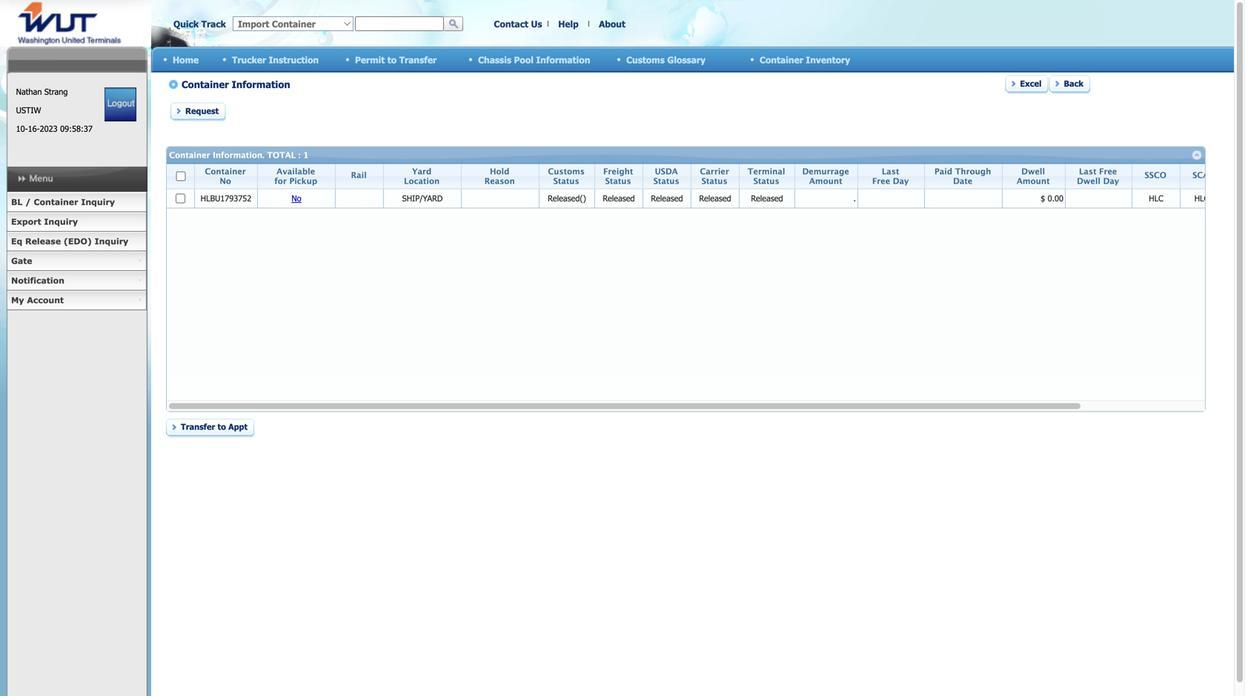 Task type: vqa. For each thing, say whether or not it's contained in the screenshot.
the Quick Track
yes



Task type: locate. For each thing, give the bounding box(es) containing it.
instruction
[[269, 54, 319, 65]]

gate
[[11, 256, 32, 266]]

home
[[173, 54, 199, 65]]

container up export inquiry
[[34, 197, 78, 207]]

chassis
[[478, 54, 511, 65]]

1 vertical spatial container
[[34, 197, 78, 207]]

container
[[760, 54, 803, 65], [34, 197, 78, 207]]

help link
[[558, 18, 579, 29]]

0 horizontal spatial container
[[34, 197, 78, 207]]

gate link
[[7, 252, 147, 271]]

bl / container inquiry link
[[7, 193, 147, 212]]

customs glossary
[[626, 54, 706, 65]]

eq release (edo) inquiry
[[11, 236, 128, 246]]

1 vertical spatial inquiry
[[44, 217, 78, 227]]

contact us link
[[494, 18, 542, 29]]

10-16-2023 09:58:37
[[16, 124, 93, 134]]

inquiry down bl / container inquiry
[[44, 217, 78, 227]]

help
[[558, 18, 579, 29]]

us
[[531, 18, 542, 29]]

contact
[[494, 18, 529, 29]]

bl
[[11, 197, 23, 207]]

inventory
[[806, 54, 850, 65]]

1 horizontal spatial container
[[760, 54, 803, 65]]

release
[[25, 236, 61, 246]]

ustiw
[[16, 105, 41, 115]]

my
[[11, 295, 24, 305]]

bl / container inquiry
[[11, 197, 115, 207]]

pool
[[514, 54, 534, 65]]

glossary
[[667, 54, 706, 65]]

inquiry for (edo)
[[95, 236, 128, 246]]

nathan strang
[[16, 87, 68, 97]]

None text field
[[355, 16, 444, 31]]

16-
[[28, 124, 40, 134]]

container inventory
[[760, 54, 850, 65]]

information
[[536, 54, 590, 65]]

trucker
[[232, 54, 266, 65]]

notification link
[[7, 271, 147, 291]]

inquiry up export inquiry link on the left of the page
[[81, 197, 115, 207]]

trucker instruction
[[232, 54, 319, 65]]

contact us
[[494, 18, 542, 29]]

customs
[[626, 54, 665, 65]]

0 vertical spatial inquiry
[[81, 197, 115, 207]]

container left inventory
[[760, 54, 803, 65]]

2023
[[40, 124, 58, 134]]

2 vertical spatial inquiry
[[95, 236, 128, 246]]

inquiry for container
[[81, 197, 115, 207]]

inquiry right (edo)
[[95, 236, 128, 246]]

inquiry
[[81, 197, 115, 207], [44, 217, 78, 227], [95, 236, 128, 246]]



Task type: describe. For each thing, give the bounding box(es) containing it.
chassis pool information
[[478, 54, 590, 65]]

export inquiry
[[11, 217, 78, 227]]

transfer
[[399, 54, 437, 65]]

09:58:37
[[60, 124, 93, 134]]

10-
[[16, 124, 28, 134]]

my account link
[[7, 291, 147, 311]]

/
[[25, 197, 31, 207]]

quick track
[[173, 18, 226, 29]]

export inquiry link
[[7, 212, 147, 232]]

account
[[27, 295, 64, 305]]

0 vertical spatial container
[[760, 54, 803, 65]]

permit
[[355, 54, 385, 65]]

strang
[[44, 87, 68, 97]]

quick
[[173, 18, 199, 29]]

to
[[387, 54, 397, 65]]

login image
[[105, 87, 137, 122]]

eq
[[11, 236, 22, 246]]

about link
[[599, 18, 626, 29]]

about
[[599, 18, 626, 29]]

permit to transfer
[[355, 54, 437, 65]]

notification
[[11, 276, 65, 286]]

track
[[201, 18, 226, 29]]

export
[[11, 217, 41, 227]]

(edo)
[[64, 236, 92, 246]]

my account
[[11, 295, 64, 305]]

eq release (edo) inquiry link
[[7, 232, 147, 252]]

nathan
[[16, 87, 42, 97]]



